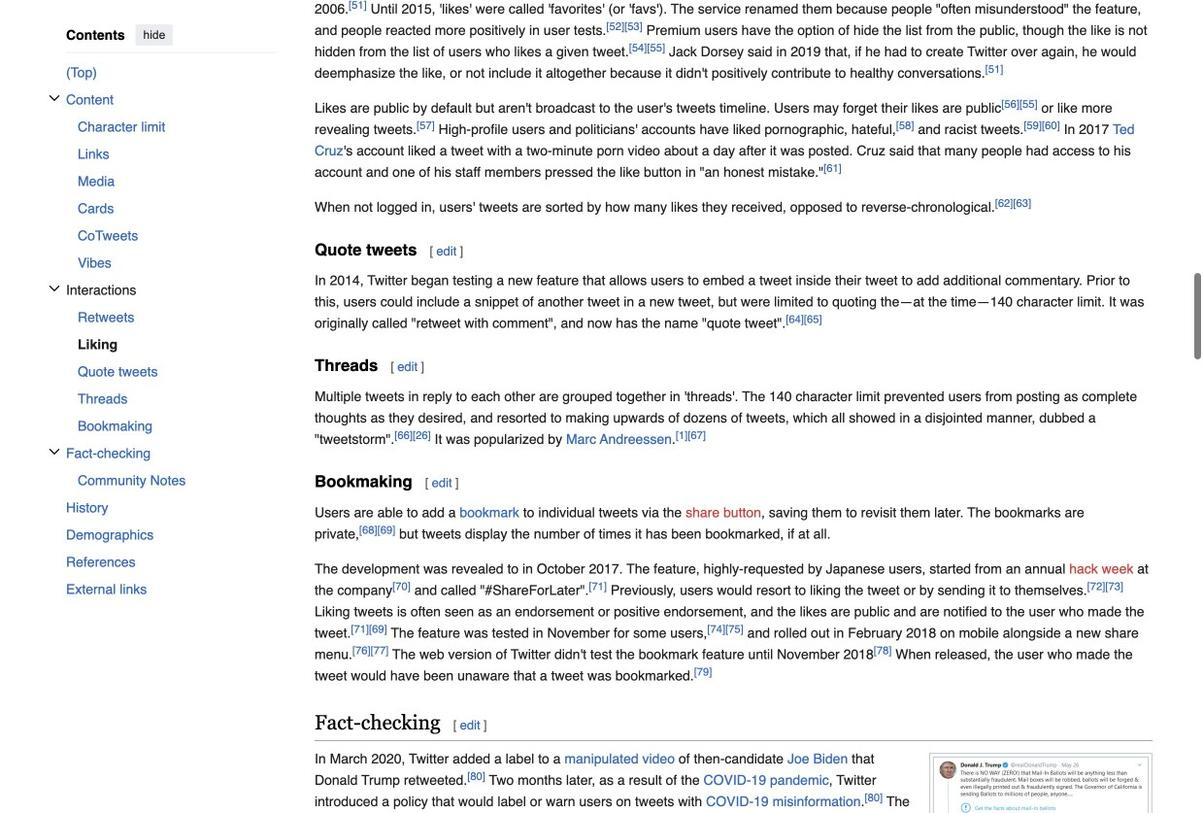 Task type: vqa. For each thing, say whether or not it's contained in the screenshot.
1st x small image from the bottom
yes



Task type: describe. For each thing, give the bounding box(es) containing it.
2 x small image from the top
[[49, 446, 60, 457]]

x small image
[[49, 283, 60, 294]]



Task type: locate. For each thing, give the bounding box(es) containing it.
two tweets from donald trump: "there is no way (zero!) that mail-in ballots will be anything less than substantially fraudulent. mail boxes will be robbed, ballots will be forged & even illegally printed out & fraudulently signed. the governor of california is sending ballots to millions of people, anyone living in the state, no matter who they are or how they got there, will get one. that will be followed up with professionals telling all of these people, many of whom have never even thought of voting before, how, and for whom, to vote. this will be a rigged election. no way!" underneath is an alert saying "get the facts about mail-in ballots". image
[[934, 757, 1149, 813]]

1 vertical spatial x small image
[[49, 446, 60, 457]]

0 vertical spatial x small image
[[49, 92, 60, 104]]

1 x small image from the top
[[49, 92, 60, 104]]

x small image
[[49, 92, 60, 104], [49, 446, 60, 457]]



